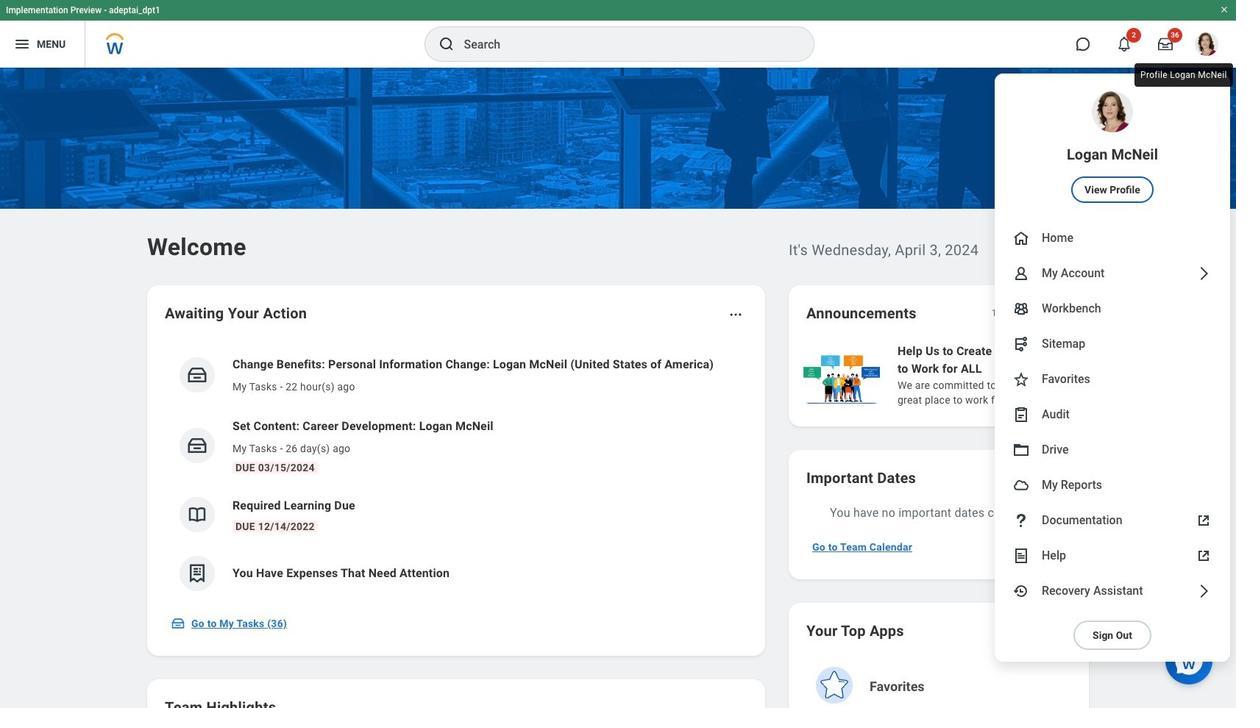Task type: locate. For each thing, give the bounding box(es) containing it.
2 ext link image from the top
[[1195, 548, 1213, 565]]

ext link image for document "image"
[[1195, 548, 1213, 565]]

banner
[[0, 0, 1236, 662]]

inbox image
[[186, 364, 208, 386], [186, 435, 208, 457]]

menu
[[995, 74, 1230, 662]]

1 horizontal spatial list
[[801, 341, 1236, 409]]

related actions image
[[729, 308, 743, 322]]

1 vertical spatial inbox image
[[186, 435, 208, 457]]

dashboard expenses image
[[186, 563, 208, 585]]

home image
[[1013, 230, 1030, 247]]

tooltip
[[1132, 60, 1236, 90]]

1 vertical spatial ext link image
[[1195, 548, 1213, 565]]

6 menu item from the top
[[995, 362, 1230, 397]]

menu item
[[995, 74, 1230, 221], [995, 221, 1230, 256], [995, 256, 1230, 291], [995, 291, 1230, 327], [995, 327, 1230, 362], [995, 362, 1230, 397], [995, 397, 1230, 433], [995, 433, 1230, 468], [995, 468, 1230, 503], [995, 503, 1230, 539], [995, 539, 1230, 574]]

list
[[801, 341, 1236, 409], [165, 344, 748, 603]]

document image
[[1013, 548, 1030, 565]]

0 vertical spatial inbox image
[[186, 364, 208, 386]]

1 inbox image from the top
[[186, 364, 208, 386]]

chevron right image
[[1195, 265, 1213, 283]]

chevron right image
[[1195, 583, 1213, 601]]

status
[[992, 308, 1016, 319]]

1 ext link image from the top
[[1195, 512, 1213, 530]]

star image
[[1013, 371, 1030, 389]]

2 inbox image from the top
[[186, 435, 208, 457]]

main content
[[0, 68, 1236, 709]]

0 vertical spatial ext link image
[[1195, 512, 1213, 530]]

ext link image
[[1195, 512, 1213, 530], [1195, 548, 1213, 565]]

question image
[[1013, 512, 1030, 530]]



Task type: vqa. For each thing, say whether or not it's contained in the screenshot.
'Your' inside the Augmented analytics to answer your questions. Workday combines pattern detection, graph processing, machine learning, and natural language generation to search through millions of data points, and surface insights in simple-to-understand stories.
no



Task type: describe. For each thing, give the bounding box(es) containing it.
2 menu item from the top
[[995, 221, 1230, 256]]

Search Workday  search field
[[464, 28, 783, 60]]

8 menu item from the top
[[995, 433, 1230, 468]]

folder open image
[[1013, 442, 1030, 459]]

avatar image
[[1013, 477, 1030, 495]]

1 menu item from the top
[[995, 74, 1230, 221]]

inbox image
[[171, 617, 185, 631]]

4 menu item from the top
[[995, 291, 1230, 327]]

0 horizontal spatial list
[[165, 344, 748, 603]]

endpoints image
[[1013, 336, 1030, 353]]

notifications large image
[[1117, 37, 1132, 52]]

contact card matrix manager image
[[1013, 300, 1030, 318]]

inbox large image
[[1158, 37, 1173, 52]]

7 menu item from the top
[[995, 397, 1230, 433]]

user image
[[1013, 265, 1030, 283]]

logan mcneil image
[[1195, 32, 1219, 56]]

11 menu item from the top
[[995, 539, 1230, 574]]

5 menu item from the top
[[995, 327, 1230, 362]]

chevron right small image
[[1052, 306, 1067, 321]]

10 menu item from the top
[[995, 503, 1230, 539]]

chevron left small image
[[1026, 306, 1041, 321]]

ext link image for question "image" on the right bottom of the page
[[1195, 512, 1213, 530]]

paste image
[[1013, 406, 1030, 424]]

3 menu item from the top
[[995, 256, 1230, 291]]

book open image
[[186, 504, 208, 526]]

justify image
[[13, 35, 31, 53]]

close environment banner image
[[1220, 5, 1229, 14]]

search image
[[438, 35, 455, 53]]

9 menu item from the top
[[995, 468, 1230, 503]]



